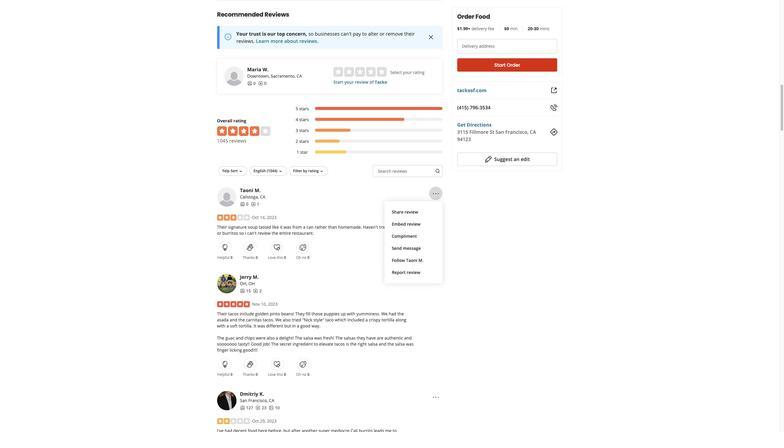 Task type: vqa. For each thing, say whether or not it's contained in the screenshot.


Task type: describe. For each thing, give the bounding box(es) containing it.
oh
[[249, 281, 255, 287]]

16 chevron down v2 image
[[320, 169, 324, 174]]

photo of taoni m. image
[[217, 187, 237, 207]]

a inside their signature soup tasted like it was from a can rather than homemade. haven't tried their tacos or burritos so i can't review the entire restaurant.
[[303, 224, 306, 230]]

select
[[391, 70, 402, 75]]

(0 reactions) element down restaurant.
[[308, 255, 310, 260]]

2 horizontal spatial salsa
[[395, 341, 405, 347]]

14,
[[260, 215, 266, 220]]

tried inside their tacos include golden pinto beans! they fill those puppies up with yumminess. we had the asada and the carnitas tacos. we also tried "nick style" taco which included a crispy tortilla along with a soft tortilla. it was different but in a good way.
[[292, 317, 301, 323]]

0 right 16 friends v2 icon
[[254, 80, 256, 86]]

report review button
[[390, 267, 438, 279]]

yumminess.
[[357, 311, 381, 317]]

chips
[[245, 335, 255, 341]]

0 inside reviews element
[[264, 80, 267, 86]]

a left soft at the bottom of page
[[227, 323, 229, 329]]

star
[[301, 149, 308, 155]]

0 up dmitriy k. link
[[256, 372, 258, 377]]

was inside their tacos include golden pinto beans! they fill those puppies up with yumminess. we had the asada and the carnitas tacos. we also tried "nick style" taco which included a crispy tortilla along with a soft tortilla. it was different but in a good way.
[[258, 323, 265, 329]]

ca inside get directions 3115 fillmore st san francisco, ca 94123
[[531, 129, 537, 135]]

and up tasty!!
[[236, 335, 244, 341]]

tasted
[[259, 224, 271, 230]]

entire
[[280, 230, 291, 236]]

ca inside 'taoni m. calistoga, ca'
[[260, 194, 266, 200]]

or inside their signature soup tasted like it was from a can rather than homemade. haven't tried their tacos or burritos so i can't review the entire restaurant.
[[217, 230, 222, 236]]

remove
[[386, 30, 403, 37]]

maria w. link
[[247, 66, 269, 73]]

search
[[378, 168, 392, 174]]

(1044)
[[267, 168, 278, 174]]

homemade.
[[338, 224, 362, 230]]

m. for taoni m.
[[255, 187, 261, 194]]

an
[[514, 156, 520, 163]]

16 review v2 image for m.
[[254, 289, 258, 293]]

those
[[312, 311, 323, 317]]

thanks for taoni
[[243, 255, 255, 260]]

dmitriy
[[240, 391, 259, 398]]

oct for taoni
[[252, 215, 259, 220]]

like
[[272, 224, 279, 230]]

stars for 4 stars
[[300, 117, 309, 122]]

(415) 796-3534
[[458, 104, 491, 111]]

also inside their tacos include golden pinto beans! they fill those puppies up with yumminess. we had the asada and the carnitas tacos. we also tried "nick style" taco which included a crispy tortilla along with a soft tortilla. it was different but in a good way.
[[283, 317, 291, 323]]

and right authentic
[[405, 335, 412, 341]]

and inside their tacos include golden pinto beans! they fill those puppies up with yumminess. we had the asada and the carnitas tacos. we also tried "nick style" taco which included a crispy tortilla along with a soft tortilla. it was different but in a good way.
[[230, 317, 238, 323]]

learn more about reviews.
[[256, 38, 319, 44]]

29,
[[260, 418, 266, 424]]

0 vertical spatial we
[[382, 311, 388, 317]]

helpful for taoni m.
[[217, 255, 230, 260]]

a right 'in' at the bottom left of page
[[297, 323, 300, 329]]

photo of jerry m. image
[[217, 274, 237, 294]]

soft
[[230, 323, 238, 329]]

jerry
[[240, 274, 252, 281]]

1 for 1 star
[[297, 149, 299, 155]]

tacos inside their signature soup tasted like it was from a can rather than homemade. haven't tried their tacos or burritos so i can't review the entire restaurant.
[[400, 224, 411, 230]]

rating for select your rating
[[413, 70, 425, 75]]

stars for 2 stars
[[300, 138, 309, 144]]

1 horizontal spatial with
[[347, 311, 356, 317]]

secret
[[280, 341, 292, 347]]

oh for taoni m.
[[296, 255, 301, 260]]

0 horizontal spatial we
[[276, 317, 282, 323]]

follow taoni m.
[[392, 258, 424, 263]]

i
[[245, 230, 246, 236]]

include
[[240, 311, 254, 317]]

good!!!!
[[243, 347, 258, 353]]

your for start
[[345, 79, 354, 85]]

review inside their signature soup tasted like it was from a can rather than homemade. haven't tried their tacos or burritos so i can't review the entire restaurant.
[[258, 230, 271, 236]]

send message button
[[390, 242, 438, 255]]

16 friends v2 image
[[247, 81, 252, 86]]

select your rating
[[391, 70, 425, 75]]

delight!
[[280, 335, 294, 341]]

"nick
[[302, 317, 313, 323]]

but
[[285, 323, 291, 329]]

their for taoni
[[217, 224, 227, 230]]

2 reviews. from the left
[[300, 38, 319, 44]]

16 friends v2 image for jerry
[[240, 289, 245, 293]]

16 review v2 image for w.
[[258, 81, 263, 86]]

0 horizontal spatial salsa
[[304, 335, 314, 341]]

reviews element for taoni
[[251, 201, 260, 207]]

the down salsas
[[350, 341, 357, 347]]

m. for jerry m.
[[253, 274, 259, 281]]

from
[[293, 224, 302, 230]]

16 review v2 image for dmitriy
[[256, 406, 261, 411]]

share review
[[392, 209, 419, 215]]

no for taoni m.
[[302, 255, 307, 260]]

licking
[[230, 347, 242, 353]]

asada
[[217, 317, 229, 323]]

share
[[392, 209, 404, 215]]

helpful 0 for taoni m.
[[217, 255, 233, 260]]

thanks 0 for taoni
[[243, 255, 258, 260]]

up
[[341, 311, 346, 317]]

close image
[[428, 34, 435, 41]]

reviews element for maria
[[258, 80, 267, 86]]

the guac and chips were also a delight! the salsa was fresh! the salsas they have are authentic and sooooooo tasty!! good job! the secret ingredient to elevate tacos is the right salsa and the salsa was finger licking good!!!!
[[217, 335, 414, 353]]

their inside so businesses can't pay to alter or remove their reviews.
[[405, 30, 415, 37]]

address
[[480, 43, 495, 49]]

search image
[[436, 169, 441, 174]]

the right fresh!
[[336, 335, 343, 341]]

nov 10, 2023
[[252, 301, 278, 307]]

friends element for maria w.
[[247, 80, 256, 86]]

rating element
[[334, 67, 387, 77]]

in
[[292, 323, 296, 329]]

yelp sort button
[[218, 166, 247, 176]]

sacramento,
[[271, 73, 296, 79]]

3
[[296, 128, 298, 133]]

$1.99+
[[458, 26, 471, 31]]

it
[[254, 323, 257, 329]]

send
[[392, 245, 402, 251]]

a inside the guac and chips were also a delight! the salsa was fresh! the salsas they have are authentic and sooooooo tasty!! good job! the secret ingredient to elevate tacos is the right salsa and the salsa was finger licking good!!!!
[[276, 335, 278, 341]]

photo of maria w. image
[[225, 66, 244, 86]]

is inside info "alert"
[[262, 30, 266, 37]]

filter reviews by 2 stars rating element
[[290, 138, 443, 144]]

stars for 5 stars
[[300, 106, 309, 112]]

report review
[[392, 270, 421, 275]]

16 photos v2 image
[[269, 406, 274, 411]]

0 horizontal spatial order
[[458, 12, 475, 21]]

Order delivery text field
[[458, 39, 558, 54]]

2023 for jerry m.
[[268, 301, 278, 307]]

oh for jerry m.
[[296, 372, 301, 377]]

no for jerry m.
[[302, 372, 307, 377]]

oct for dmitriy
[[252, 418, 259, 424]]

4 star rating image
[[217, 126, 270, 136]]

the down authentic
[[388, 341, 394, 347]]

review for share
[[405, 209, 419, 215]]

reviews. inside so businesses can't pay to alter or remove their reviews.
[[237, 38, 255, 44]]

0 down burritos
[[231, 255, 233, 260]]

your for select
[[403, 70, 412, 75]]

menu image
[[433, 190, 440, 197]]

signature
[[228, 224, 247, 230]]

helpful 0 for jerry m.
[[217, 372, 233, 377]]

friends element for taoni m.
[[240, 201, 249, 207]]

1 vertical spatial with
[[217, 323, 226, 329]]

rather
[[315, 224, 327, 230]]

follow
[[392, 258, 405, 263]]

jerry m. oh, oh
[[240, 274, 259, 287]]

tacos inside the guac and chips were also a delight! the salsa was fresh! the salsas they have are authentic and sooooooo tasty!! good job! the secret ingredient to elevate tacos is the right salsa and the salsa was finger licking good!!!!
[[335, 341, 345, 347]]

love this 0
[[268, 255, 286, 260]]

2 star rating image
[[217, 418, 250, 424]]

thanks 0 for jerry
[[243, 372, 258, 377]]

(0 reactions) element down entire
[[284, 255, 286, 260]]

1045 reviews
[[217, 138, 247, 144]]

w.
[[263, 66, 269, 73]]

1045
[[217, 138, 228, 144]]

elevate
[[319, 341, 334, 347]]

so inside their signature soup tasted like it was from a can rather than homemade. haven't tried their tacos or burritos so i can't review the entire restaurant.
[[240, 230, 244, 236]]

tortilla.
[[239, 323, 253, 329]]

filter reviews by 4 stars rating element
[[290, 117, 443, 123]]

photos element
[[269, 405, 280, 411]]

dmitriy k. link
[[240, 391, 264, 398]]

reviews for search reviews
[[393, 168, 408, 174]]

2 for 2
[[260, 288, 262, 294]]

review left of
[[355, 79, 369, 85]]

their tacos include golden pinto beans! they fill those puppies up with yumminess. we had the asada and the carnitas tacos. we also tried "nick style" taco which included a crispy tortilla along with a soft tortilla. it was different but in a good way.
[[217, 311, 407, 329]]

the up tortilla.
[[239, 317, 245, 323]]

fill
[[306, 311, 311, 317]]

our
[[268, 30, 276, 37]]

24 phone v2 image
[[551, 104, 558, 111]]

get
[[458, 122, 466, 128]]

(0 reactions) element right (8 reactions) element
[[308, 372, 310, 377]]

tried inside their signature soup tasted like it was from a can rather than homemade. haven't tried their tacos or burritos so i can't review the entire restaurant.
[[380, 224, 389, 230]]

the up sooooooo
[[217, 335, 225, 341]]

16 friends v2 image for dmitriy
[[240, 406, 245, 411]]

soup
[[248, 224, 258, 230]]

taco
[[326, 317, 334, 323]]

friends element for jerry m.
[[240, 288, 251, 294]]

0 right (8 reactions) element
[[308, 372, 310, 377]]

order inside button
[[507, 62, 521, 68]]

(0 reactions) element down burritos
[[231, 255, 233, 260]]

delivery
[[463, 43, 479, 49]]

none radio inside "recommended reviews" element
[[366, 67, 376, 77]]

to inside the guac and chips were also a delight! the salsa was fresh! the salsas they have are authentic and sooooooo tasty!! good job! the secret ingredient to elevate tacos is the right salsa and the salsa was finger licking good!!!!
[[314, 341, 318, 347]]

23
[[262, 405, 267, 411]]

of
[[370, 79, 374, 85]]

san inside "dmitriy k. san francisco, ca"
[[240, 398, 248, 404]]

1 horizontal spatial salsa
[[368, 341, 378, 347]]

order food
[[458, 12, 491, 21]]

included
[[348, 317, 365, 323]]



Task type: locate. For each thing, give the bounding box(es) containing it.
start order
[[495, 62, 521, 68]]

m. up oh on the left bottom of the page
[[253, 274, 259, 281]]

1 horizontal spatial their
[[405, 30, 415, 37]]

796-
[[470, 104, 480, 111]]

delivery
[[472, 26, 488, 31]]

reviews element containing 0
[[258, 80, 267, 86]]

stars for 3 stars
[[300, 128, 309, 133]]

1 horizontal spatial start
[[495, 62, 506, 68]]

reviews element down downtown,
[[258, 80, 267, 86]]

by
[[303, 168, 308, 174]]

fee
[[489, 26, 495, 31]]

(no rating) image
[[334, 67, 387, 77]]

3 stars from the top
[[300, 128, 309, 133]]

or
[[380, 30, 385, 37], [217, 230, 222, 236]]

friends element for dmitriy k.
[[240, 405, 254, 411]]

1
[[297, 149, 299, 155], [257, 201, 260, 207]]

2 stars
[[296, 138, 309, 144]]

recommended reviews
[[217, 10, 290, 19]]

1 vertical spatial menu image
[[433, 394, 440, 401]]

menu containing share review
[[385, 201, 443, 284]]

m.
[[255, 187, 261, 194], [419, 258, 424, 263], [253, 274, 259, 281]]

recommended reviews element
[[198, 0, 462, 432]]

start inside "recommended reviews" element
[[334, 79, 344, 85]]

1 vertical spatial 16 friends v2 image
[[240, 289, 245, 293]]

can't inside so businesses can't pay to alter or remove their reviews.
[[341, 30, 352, 37]]

was inside their signature soup tasted like it was from a can rather than homemade. haven't tried their tacos or burritos so i can't review the entire restaurant.
[[284, 224, 292, 230]]

filter reviews by 5 stars rating element
[[290, 106, 443, 112]]

san down dmitriy
[[240, 398, 248, 404]]

2 for 2 stars
[[296, 138, 298, 144]]

8
[[284, 372, 286, 377]]

16 review v2 image down "calistoga,"
[[251, 202, 256, 207]]

their up burritos
[[217, 224, 227, 230]]

san
[[496, 129, 505, 135], [240, 398, 248, 404]]

0 vertical spatial helpful
[[217, 255, 230, 260]]

filter reviews by 1 star rating element
[[290, 149, 443, 155]]

0 down licking
[[231, 372, 233, 377]]

16 review v2 image for taoni
[[251, 202, 256, 207]]

maria w. downtown, sacramento, ca
[[247, 66, 302, 79]]

friends element containing 15
[[240, 288, 251, 294]]

review down follow taoni m. button
[[407, 270, 421, 275]]

reviews. down "concern,"
[[300, 38, 319, 44]]

16 review v2 image
[[251, 202, 256, 207], [256, 406, 261, 411]]

start for start order
[[495, 62, 506, 68]]

0 vertical spatial or
[[380, 30, 385, 37]]

16 chevron down v2 image
[[239, 169, 243, 174], [278, 169, 283, 174]]

0 horizontal spatial with
[[217, 323, 226, 329]]

24 directions v2 image
[[551, 129, 558, 136]]

16 friends v2 image for taoni
[[240, 202, 245, 207]]

rating up "4 star rating" image
[[234, 118, 246, 124]]

0 horizontal spatial their
[[390, 224, 399, 230]]

so right "concern,"
[[309, 30, 314, 37]]

m. inside jerry m. oh, oh
[[253, 274, 259, 281]]

reviews element for dmitriy
[[256, 405, 267, 411]]

1 horizontal spatial so
[[309, 30, 314, 37]]

restaurant.
[[292, 230, 314, 236]]

love for taoni m.
[[268, 255, 276, 260]]

it
[[280, 224, 283, 230]]

0 horizontal spatial tacos
[[228, 311, 239, 317]]

0 left 'love this 0'
[[256, 255, 258, 260]]

1 horizontal spatial reviews
[[393, 168, 408, 174]]

and down are
[[379, 341, 387, 347]]

1 horizontal spatial can't
[[341, 30, 352, 37]]

pay
[[353, 30, 361, 37]]

the inside their signature soup tasted like it was from a can rather than homemade. haven't tried their tacos or burritos so i can't review the entire restaurant.
[[272, 230, 279, 236]]

1 horizontal spatial order
[[507, 62, 521, 68]]

2 love from the top
[[268, 372, 276, 377]]

4 stars from the top
[[300, 138, 309, 144]]

2 16 friends v2 image from the top
[[240, 289, 245, 293]]

friends element down oh,
[[240, 288, 251, 294]]

ca up '16 photos v2'
[[269, 398, 275, 404]]

recommended
[[217, 10, 264, 19]]

1 horizontal spatial to
[[363, 30, 367, 37]]

their inside their signature soup tasted like it was from a can rather than homemade. haven't tried their tacos or burritos so i can't review the entire restaurant.
[[390, 224, 399, 230]]

menu inside "recommended reviews" element
[[385, 201, 443, 284]]

oct
[[252, 215, 259, 220], [252, 418, 259, 424]]

rating right the select
[[413, 70, 425, 75]]

salsas
[[344, 335, 356, 341]]

menu image for jerry m.
[[433, 277, 440, 284]]

friends element containing 127
[[240, 405, 254, 411]]

oh no 0
[[296, 255, 310, 260], [296, 372, 310, 377]]

0 vertical spatial start
[[495, 62, 506, 68]]

1 thanks from the top
[[243, 255, 255, 260]]

learn more about reviews. link
[[256, 38, 319, 44]]

pinto
[[270, 311, 280, 317]]

oh no 0 down restaurant.
[[296, 255, 310, 260]]

1 vertical spatial can't
[[247, 230, 257, 236]]

francisco, inside "dmitriy k. san francisco, ca"
[[249, 398, 268, 404]]

oh right (8 reactions) element
[[296, 372, 301, 377]]

0 vertical spatial 2
[[296, 138, 298, 144]]

$0 min
[[505, 26, 518, 31]]

oh right 'love this 0'
[[296, 255, 301, 260]]

1 thanks 0 from the top
[[243, 255, 258, 260]]

taoni m. link
[[240, 187, 261, 194]]

1 vertical spatial san
[[240, 398, 248, 404]]

16 review v2 image left the 23 at the left bottom of page
[[256, 406, 261, 411]]

their up asada
[[217, 311, 227, 317]]

mins
[[541, 26, 550, 31]]

sooooooo
[[217, 341, 237, 347]]

reviews element containing 23
[[256, 405, 267, 411]]

a left the can
[[303, 224, 306, 230]]

1 horizontal spatial is
[[346, 341, 349, 347]]

0 vertical spatial your
[[403, 70, 412, 75]]

francisco, inside get directions 3115 fillmore st san francisco, ca 94123
[[506, 129, 529, 135]]

review for embed
[[407, 221, 421, 227]]

this down entire
[[277, 255, 283, 260]]

0 horizontal spatial tried
[[292, 317, 301, 323]]

2023 right 29,
[[267, 418, 277, 424]]

reviews. down your
[[237, 38, 255, 44]]

0 horizontal spatial rating
[[234, 118, 246, 124]]

crispy
[[369, 317, 381, 323]]

2 menu image from the top
[[433, 394, 440, 401]]

their inside their signature soup tasted like it was from a can rather than homemade. haven't tried their tacos or burritos so i can't review the entire restaurant.
[[217, 224, 227, 230]]

reviews down "4 star rating" image
[[230, 138, 247, 144]]

0 horizontal spatial can't
[[247, 230, 257, 236]]

stars right 3
[[300, 128, 309, 133]]

also down beans!
[[283, 317, 291, 323]]

1 vertical spatial tried
[[292, 317, 301, 323]]

their inside their tacos include golden pinto beans! they fill those puppies up with yumminess. we had the asada and the carnitas tacos. we also tried "nick style" taco which included a crispy tortilla along with a soft tortilla. it was different but in a good way.
[[217, 311, 227, 317]]

with up included
[[347, 311, 356, 317]]

have
[[367, 335, 376, 341]]

photo of dmitriy k. image
[[217, 391, 237, 411]]

we
[[382, 311, 388, 317], [276, 317, 282, 323]]

good
[[301, 323, 311, 329]]

we down pinto
[[276, 317, 282, 323]]

start down (no rating) image
[[334, 79, 344, 85]]

start order button
[[458, 58, 558, 72]]

1 oh from the top
[[296, 255, 301, 260]]

24 external link v2 image
[[551, 87, 558, 94]]

1 horizontal spatial 2
[[296, 138, 298, 144]]

0 horizontal spatial your
[[345, 79, 354, 85]]

oh no 0 for jerry m.
[[296, 372, 310, 377]]

st
[[490, 129, 495, 135]]

your
[[403, 70, 412, 75], [345, 79, 354, 85]]

reviews right search
[[393, 168, 408, 174]]

edit
[[521, 156, 531, 163]]

your
[[237, 30, 248, 37]]

love this 8
[[268, 372, 286, 377]]

1 vertical spatial so
[[240, 230, 244, 236]]

learn
[[256, 38, 270, 44]]

0 down entire
[[284, 255, 286, 260]]

2 horizontal spatial rating
[[413, 70, 425, 75]]

is inside the guac and chips were also a delight! the salsa was fresh! the salsas they have are authentic and sooooooo tasty!! good job! the secret ingredient to elevate tacos is the right salsa and the salsa was finger licking good!!!!
[[346, 341, 349, 347]]

helpful for jerry m.
[[217, 372, 230, 377]]

tackosf.com link
[[458, 87, 487, 94]]

friends element down downtown,
[[247, 80, 256, 86]]

1 vertical spatial oh no 0
[[296, 372, 310, 377]]

1 oh no 0 from the top
[[296, 255, 310, 260]]

menu image
[[433, 277, 440, 284], [433, 394, 440, 401]]

tacos.
[[263, 317, 275, 323]]

francisco, right st
[[506, 129, 529, 135]]

0 vertical spatial no
[[302, 255, 307, 260]]

2 16 chevron down v2 image from the left
[[278, 169, 283, 174]]

1 down "calistoga,"
[[257, 201, 260, 207]]

None radio
[[334, 67, 343, 77], [345, 67, 354, 77], [356, 67, 365, 77], [377, 67, 387, 77], [334, 67, 343, 77], [345, 67, 354, 77], [356, 67, 365, 77], [377, 67, 387, 77]]

about
[[285, 38, 298, 44]]

0 vertical spatial 1
[[297, 149, 299, 155]]

this for jerry m.
[[277, 372, 283, 377]]

0 vertical spatial tacos
[[400, 224, 411, 230]]

tried up 'in' at the bottom left of page
[[292, 317, 301, 323]]

your right the select
[[403, 70, 412, 75]]

love for jerry m.
[[268, 372, 276, 377]]

we up tortilla
[[382, 311, 388, 317]]

0 vertical spatial francisco,
[[506, 129, 529, 135]]

oct left 14,
[[252, 215, 259, 220]]

0 vertical spatial thanks
[[243, 255, 255, 260]]

also inside the guac and chips were also a delight! the salsa was fresh! the salsas they have are authentic and sooooooo tasty!! good job! the secret ingredient to elevate tacos is the right salsa and the salsa was finger licking good!!!!
[[267, 335, 275, 341]]

0 horizontal spatial francisco,
[[249, 398, 268, 404]]

15
[[246, 288, 251, 294]]

taoni m. calistoga, ca
[[240, 187, 266, 200]]

the up the along
[[398, 311, 404, 317]]

127
[[246, 405, 254, 411]]

1 stars from the top
[[300, 106, 309, 112]]

can't inside their signature soup tasted like it was from a can rather than homemade. haven't tried their tacos or burritos so i can't review the entire restaurant.
[[247, 230, 257, 236]]

1 horizontal spatial 16 chevron down v2 image
[[278, 169, 283, 174]]

oh no 0 right (8 reactions) element
[[296, 372, 310, 377]]

taoni inside 'taoni m. calistoga, ca'
[[240, 187, 254, 194]]

top
[[277, 30, 285, 37]]

no
[[302, 255, 307, 260], [302, 372, 307, 377]]

different
[[266, 323, 284, 329]]

suggest
[[495, 156, 513, 163]]

(0 reactions) element down licking
[[231, 372, 233, 377]]

1 vertical spatial order
[[507, 62, 521, 68]]

1 vertical spatial 1
[[257, 201, 260, 207]]

1 love from the top
[[268, 255, 276, 260]]

None radio
[[366, 67, 376, 77]]

tried right haven't
[[380, 224, 389, 230]]

2 right '15'
[[260, 288, 262, 294]]

taoni inside button
[[407, 258, 418, 263]]

1 horizontal spatial san
[[496, 129, 505, 135]]

0 vertical spatial their
[[217, 224, 227, 230]]

0 down downtown,
[[264, 80, 267, 86]]

2023 right 14,
[[267, 215, 277, 220]]

tacos inside their tacos include golden pinto beans! they fill those puppies up with yumminess. we had the asada and the carnitas tacos. we also tried "nick style" taco which included a crispy tortilla along with a soft tortilla. it was different but in a good way.
[[228, 311, 239, 317]]

2 this from the top
[[277, 372, 283, 377]]

reviews element for jerry
[[254, 288, 262, 294]]

to
[[363, 30, 367, 37], [314, 341, 318, 347]]

16 chevron down v2 image inside english (1044) popup button
[[278, 169, 283, 174]]

ca inside "dmitriy k. san francisco, ca"
[[269, 398, 275, 404]]

1 vertical spatial rating
[[234, 118, 246, 124]]

helpful down burritos
[[217, 255, 230, 260]]

a left "delight!"
[[276, 335, 278, 341]]

2023 for dmitriy k.
[[267, 418, 277, 424]]

1 vertical spatial their
[[217, 311, 227, 317]]

0 horizontal spatial 2
[[260, 288, 262, 294]]

m. down send message button
[[419, 258, 424, 263]]

0 vertical spatial also
[[283, 317, 291, 323]]

1 horizontal spatial 1
[[297, 149, 299, 155]]

0 vertical spatial oh no 0
[[296, 255, 310, 260]]

info alert
[[217, 26, 443, 49]]

san inside get directions 3115 fillmore st san francisco, ca 94123
[[496, 129, 505, 135]]

0 vertical spatial this
[[277, 255, 283, 260]]

0 horizontal spatial reviews.
[[237, 38, 255, 44]]

2
[[296, 138, 298, 144], [260, 288, 262, 294]]

start for start your review of tacko
[[334, 79, 344, 85]]

1 reviews. from the left
[[237, 38, 255, 44]]

5 star rating image
[[217, 301, 250, 307]]

tacos down 5 star rating image
[[228, 311, 239, 317]]

16 chevron down v2 image for (1044)
[[278, 169, 283, 174]]

so inside so businesses can't pay to alter or remove their reviews.
[[309, 30, 314, 37]]

(0 reactions) element left 'love this 0'
[[256, 255, 258, 260]]

16 chevron down v2 image for sort
[[239, 169, 243, 174]]

0 down "calistoga,"
[[246, 201, 249, 207]]

order up $1.99+
[[458, 12, 475, 21]]

1 vertical spatial helpful 0
[[217, 372, 233, 377]]

1 vertical spatial we
[[276, 317, 282, 323]]

2023 for taoni m.
[[267, 215, 277, 220]]

they
[[296, 311, 305, 317]]

2 vertical spatial m.
[[253, 274, 259, 281]]

is
[[262, 30, 266, 37], [346, 341, 349, 347]]

1 horizontal spatial francisco,
[[506, 129, 529, 135]]

16 review v2 image
[[258, 81, 263, 86], [254, 289, 258, 293]]

1 left "star" on the left of page
[[297, 149, 299, 155]]

to left "elevate"
[[314, 341, 318, 347]]

suggest an edit
[[495, 156, 531, 163]]

menu image for dmitriy k.
[[433, 394, 440, 401]]

1 horizontal spatial we
[[382, 311, 388, 317]]

sort
[[231, 168, 238, 174]]

0
[[254, 80, 256, 86], [264, 80, 267, 86], [246, 201, 249, 207], [231, 255, 233, 260], [256, 255, 258, 260], [284, 255, 286, 260], [308, 255, 310, 260], [231, 372, 233, 377], [256, 372, 258, 377], [308, 372, 310, 377]]

0 horizontal spatial taoni
[[240, 187, 254, 194]]

1 vertical spatial francisco,
[[249, 398, 268, 404]]

0 horizontal spatial reviews
[[230, 138, 247, 144]]

16 review v2 image right '15'
[[254, 289, 258, 293]]

(8 reactions) element
[[284, 372, 286, 377]]

2 thanks 0 from the top
[[243, 372, 258, 377]]

0 horizontal spatial 1
[[257, 201, 260, 207]]

along
[[396, 317, 407, 323]]

0 down restaurant.
[[308, 255, 310, 260]]

a down 'yumminess.'
[[366, 317, 368, 323]]

0 vertical spatial thanks 0
[[243, 255, 258, 260]]

francisco, down k.
[[249, 398, 268, 404]]

2 vertical spatial rating
[[309, 168, 319, 174]]

fillmore
[[470, 129, 489, 135]]

this
[[277, 255, 283, 260], [277, 372, 283, 377]]

rating inside filter by rating popup button
[[309, 168, 319, 174]]

24 pencil v2 image
[[485, 156, 493, 163]]

1 no from the top
[[302, 255, 307, 260]]

reviews element
[[258, 80, 267, 86], [251, 201, 260, 207], [254, 288, 262, 294], [256, 405, 267, 411]]

0 vertical spatial 16 review v2 image
[[258, 81, 263, 86]]

or left burritos
[[217, 230, 222, 236]]

16 chevron down v2 image inside yelp sort dropdown button
[[239, 169, 243, 174]]

job!
[[263, 341, 270, 347]]

menu
[[385, 201, 443, 284]]

food
[[476, 12, 491, 21]]

1 vertical spatial also
[[267, 335, 275, 341]]

had
[[389, 311, 397, 317]]

1 horizontal spatial tacos
[[335, 341, 345, 347]]

oct left 29,
[[252, 418, 259, 424]]

downtown,
[[247, 73, 270, 79]]

no right (8 reactions) element
[[302, 372, 307, 377]]

reviews for 1045 reviews
[[230, 138, 247, 144]]

0 horizontal spatial is
[[262, 30, 266, 37]]

(0 reactions) element
[[231, 255, 233, 260], [256, 255, 258, 260], [284, 255, 286, 260], [308, 255, 310, 260], [231, 372, 233, 377], [256, 372, 258, 377], [308, 372, 310, 377]]

fresh!
[[323, 335, 335, 341]]

0 vertical spatial 16 review v2 image
[[251, 202, 256, 207]]

16 review v2 image down downtown,
[[258, 81, 263, 86]]

1 vertical spatial 2023
[[268, 301, 278, 307]]

rating left 16 chevron down v2 image
[[309, 168, 319, 174]]

1 helpful 0 from the top
[[217, 255, 233, 260]]

can't down soup
[[247, 230, 257, 236]]

burritos
[[223, 230, 238, 236]]

english (1044)
[[254, 168, 278, 174]]

thanks for jerry
[[243, 372, 255, 377]]

1 oct from the top
[[252, 215, 259, 220]]

jerry m. link
[[240, 274, 259, 281]]

or right alter
[[380, 30, 385, 37]]

1 horizontal spatial reviews.
[[300, 38, 319, 44]]

0 horizontal spatial san
[[240, 398, 248, 404]]

stars right 5
[[300, 106, 309, 112]]

oh no 0 for taoni m.
[[296, 255, 310, 260]]

0 horizontal spatial or
[[217, 230, 222, 236]]

30
[[535, 26, 539, 31]]

0 horizontal spatial to
[[314, 341, 318, 347]]

5
[[296, 106, 298, 112]]

0 vertical spatial so
[[309, 30, 314, 37]]

1 their from the top
[[217, 224, 227, 230]]

reviews element down "calistoga,"
[[251, 201, 260, 207]]

2 thanks from the top
[[243, 372, 255, 377]]

1 vertical spatial this
[[277, 372, 283, 377]]

m. up "calistoga,"
[[255, 187, 261, 194]]

0 vertical spatial tried
[[380, 224, 389, 230]]

m. inside button
[[419, 258, 424, 263]]

ca inside maria w. downtown, sacramento, ca
[[297, 73, 302, 79]]

suggest an edit button
[[458, 153, 558, 166]]

3 16 friends v2 image from the top
[[240, 406, 245, 411]]

3115
[[458, 129, 469, 135]]

1 vertical spatial thanks
[[243, 372, 255, 377]]

1 16 chevron down v2 image from the left
[[239, 169, 243, 174]]

nov
[[252, 301, 260, 307]]

is down salsas
[[346, 341, 349, 347]]

your down (no rating) image
[[345, 79, 354, 85]]

0 vertical spatial 16 friends v2 image
[[240, 202, 245, 207]]

1 helpful from the top
[[217, 255, 230, 260]]

way.
[[312, 323, 321, 329]]

maria
[[247, 66, 262, 73]]

filter reviews by 3 stars rating element
[[290, 128, 443, 134]]

san right st
[[496, 129, 505, 135]]

stars right 4
[[300, 117, 309, 122]]

start
[[495, 62, 506, 68], [334, 79, 344, 85]]

follow taoni m. button
[[390, 255, 438, 267]]

3 star rating image
[[217, 215, 250, 221]]

2 oh no 0 from the top
[[296, 372, 310, 377]]

reviews element containing 2
[[254, 288, 262, 294]]

tackosf.com
[[458, 87, 487, 94]]

0 vertical spatial oh
[[296, 255, 301, 260]]

reviews
[[230, 138, 247, 144], [393, 168, 408, 174]]

reviews element containing 1
[[251, 201, 260, 207]]

(0 reactions) element up dmitriy k. link
[[256, 372, 258, 377]]

tried
[[380, 224, 389, 230], [292, 317, 301, 323]]

3534
[[480, 104, 491, 111]]

1 vertical spatial oh
[[296, 372, 301, 377]]

16 friends v2 image down "calistoga,"
[[240, 202, 245, 207]]

2 inside reviews element
[[260, 288, 262, 294]]

24 info v2 image
[[225, 33, 232, 41]]

1 16 friends v2 image from the top
[[240, 202, 245, 207]]

0 vertical spatial reviews
[[230, 138, 247, 144]]

2 helpful 0 from the top
[[217, 372, 233, 377]]

can't left pay at the left top
[[341, 30, 352, 37]]

2 oct from the top
[[252, 418, 259, 424]]

review for report
[[407, 270, 421, 275]]

0 vertical spatial rating
[[413, 70, 425, 75]]

0 vertical spatial san
[[496, 129, 505, 135]]

0 vertical spatial 2023
[[267, 215, 277, 220]]

0 vertical spatial menu image
[[433, 277, 440, 284]]

start inside button
[[495, 62, 506, 68]]

thanks up jerry m. link
[[243, 255, 255, 260]]

1 vertical spatial or
[[217, 230, 222, 236]]

2 their from the top
[[217, 311, 227, 317]]

reviews element right '15'
[[254, 288, 262, 294]]

send message
[[392, 245, 421, 251]]

their for jerry
[[217, 311, 227, 317]]

1 vertical spatial reviews
[[393, 168, 408, 174]]

the right job!
[[271, 341, 279, 347]]

review up embed review button at the bottom of page
[[405, 209, 419, 215]]

a
[[303, 224, 306, 230], [366, 317, 368, 323], [227, 323, 229, 329], [297, 323, 300, 329], [276, 335, 278, 341]]

1 this from the top
[[277, 255, 283, 260]]

to inside so businesses can't pay to alter or remove their reviews.
[[363, 30, 367, 37]]

filter by rating
[[293, 168, 319, 174]]

0 vertical spatial can't
[[341, 30, 352, 37]]

friends element
[[247, 80, 256, 86], [240, 201, 249, 207], [240, 288, 251, 294], [240, 405, 254, 411]]

puppies
[[324, 311, 340, 317]]

2 stars from the top
[[300, 117, 309, 122]]

2 no from the top
[[302, 372, 307, 377]]

1 vertical spatial start
[[334, 79, 344, 85]]

the up ingredient
[[295, 335, 303, 341]]

2 helpful from the top
[[217, 372, 230, 377]]

0 vertical spatial oct
[[252, 215, 259, 220]]

1 vertical spatial thanks 0
[[243, 372, 258, 377]]

m. inside 'taoni m. calistoga, ca'
[[255, 187, 261, 194]]

their
[[217, 224, 227, 230], [217, 311, 227, 317]]

0 vertical spatial order
[[458, 12, 475, 21]]

1 vertical spatial m.
[[419, 258, 424, 263]]

tacos down salsas
[[335, 341, 345, 347]]

rating for filter by rating
[[309, 168, 319, 174]]

your trust is our top concern,
[[237, 30, 307, 37]]

2 vertical spatial tacos
[[335, 341, 345, 347]]

1 vertical spatial 16 review v2 image
[[254, 289, 258, 293]]

this for taoni m.
[[277, 255, 283, 260]]

  text field inside "recommended reviews" element
[[373, 165, 443, 177]]

or inside so businesses can't pay to alter or remove their reviews.
[[380, 30, 385, 37]]

1 horizontal spatial also
[[283, 317, 291, 323]]

order down order delivery text field
[[507, 62, 521, 68]]

report
[[392, 270, 406, 275]]

16 chevron down v2 image right the "(1044)"
[[278, 169, 283, 174]]

2 oh from the top
[[296, 372, 301, 377]]

  text field
[[373, 165, 443, 177]]

16 friends v2 image left '15'
[[240, 289, 245, 293]]

their signature soup tasted like it was from a can rather than homemade. haven't tried their tacos or burritos so i can't review the entire restaurant.
[[217, 224, 411, 236]]

1 for 1
[[257, 201, 260, 207]]

16 friends v2 image
[[240, 202, 245, 207], [240, 289, 245, 293], [240, 406, 245, 411]]

1 horizontal spatial or
[[380, 30, 385, 37]]

1 horizontal spatial rating
[[309, 168, 319, 174]]

1 menu image from the top
[[433, 277, 440, 284]]

this left 8
[[277, 372, 283, 377]]

their up the compliment
[[390, 224, 399, 230]]



